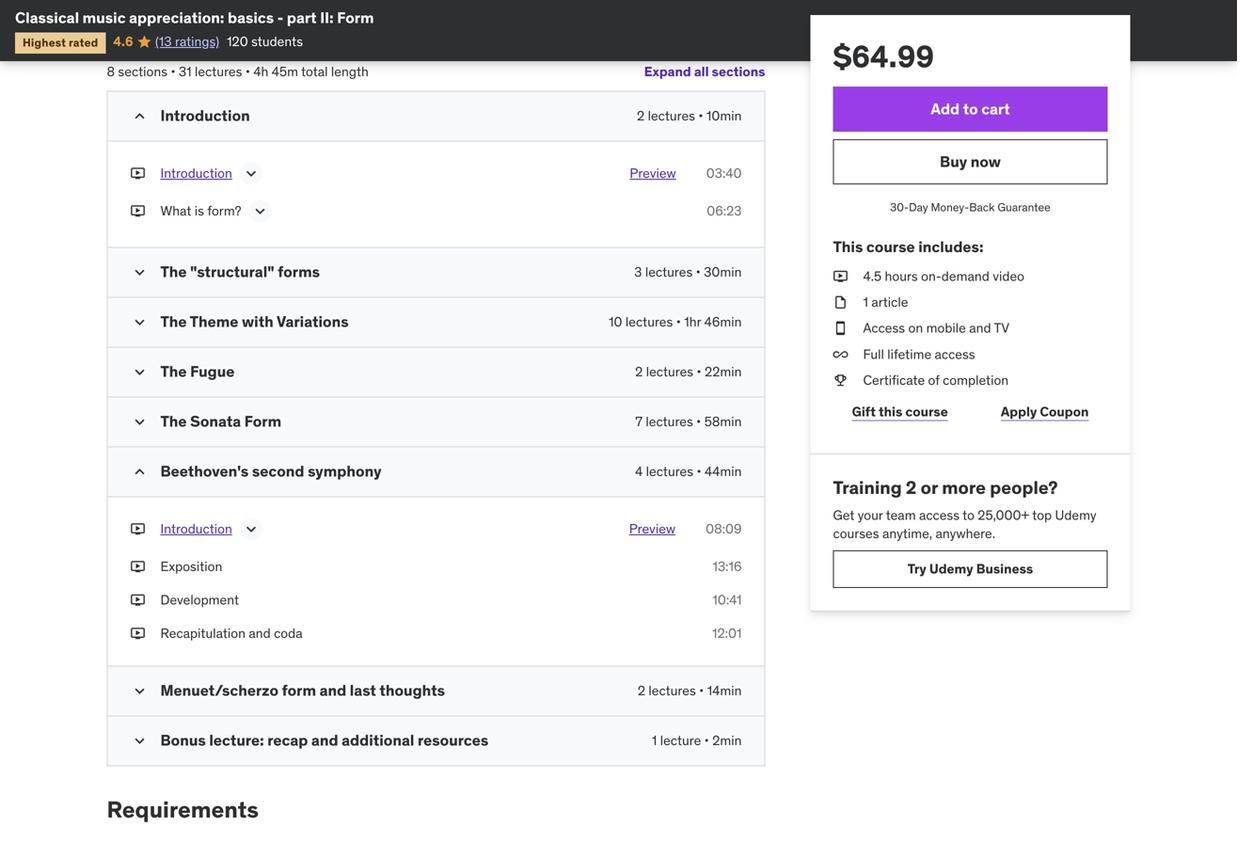 Task type: vqa. For each thing, say whether or not it's contained in the screenshot.


Task type: locate. For each thing, give the bounding box(es) containing it.
course down of on the top right of the page
[[906, 403, 948, 420]]

lectures down expand
[[648, 107, 695, 124]]

1 vertical spatial access
[[919, 506, 960, 523]]

1 vertical spatial to
[[963, 506, 975, 523]]

5 small image from the top
[[130, 682, 149, 700]]

0 vertical spatial introduction button
[[160, 164, 232, 187]]

preview for introduction
[[630, 165, 676, 182]]

4 small image from the top
[[130, 462, 149, 481]]

and left tv
[[969, 320, 991, 337]]

1 left 'lecture'
[[652, 732, 657, 749]]

or
[[921, 476, 938, 499]]

team
[[886, 506, 916, 523]]

• for introduction
[[698, 107, 703, 124]]

4 the from the top
[[160, 412, 187, 431]]

small image for the fugue
[[130, 363, 149, 382]]

preview down the 4
[[629, 520, 676, 537]]

access down or
[[919, 506, 960, 523]]

add to cart button
[[833, 87, 1108, 132]]

• left 14min
[[699, 682, 704, 699]]

1 small image from the top
[[130, 313, 149, 332]]

4h 45m
[[253, 63, 298, 80]]

0 vertical spatial course
[[866, 237, 915, 256]]

1 horizontal spatial sections
[[712, 63, 765, 80]]

06:23
[[707, 202, 742, 219]]

show lecture description image for introduction
[[242, 164, 260, 183]]

small image left beethoven's at the left bottom of the page
[[130, 462, 149, 481]]

lifetime
[[887, 346, 932, 363]]

expand all sections
[[644, 63, 765, 80]]

forms
[[278, 262, 320, 281]]

lectures
[[195, 63, 242, 80], [648, 107, 695, 124], [645, 263, 693, 280], [626, 313, 673, 330], [646, 363, 694, 380], [646, 413, 693, 430], [646, 463, 694, 480], [649, 682, 696, 699]]

xsmall image
[[130, 202, 145, 220], [833, 319, 848, 338], [833, 345, 848, 364], [833, 371, 848, 389], [130, 520, 145, 538], [130, 558, 145, 576], [130, 591, 145, 609], [130, 624, 145, 643]]

2 small image from the top
[[130, 263, 149, 282]]

expand all sections button
[[644, 53, 765, 91]]

small image
[[130, 107, 149, 126], [130, 263, 149, 282], [130, 363, 149, 382], [130, 462, 149, 481], [130, 682, 149, 700]]

students
[[251, 33, 303, 50]]

2 introduction from the top
[[160, 165, 232, 182]]

2 the from the top
[[160, 312, 187, 331]]

apply
[[1001, 403, 1037, 420]]

buy now button
[[833, 139, 1108, 184]]

access down mobile
[[935, 346, 975, 363]]

ii:
[[320, 8, 334, 27]]

3 lectures • 30min
[[634, 263, 742, 280]]

08:09
[[706, 520, 742, 537]]

coda
[[274, 625, 303, 642]]

the for the theme with variations
[[160, 312, 187, 331]]

3 the from the top
[[160, 362, 187, 381]]

highest rated
[[23, 35, 98, 50]]

introduction for introduction
[[160, 165, 232, 182]]

0 vertical spatial introduction
[[160, 106, 250, 125]]

• left 2min on the right of the page
[[704, 732, 709, 749]]

1 vertical spatial udemy
[[929, 560, 973, 577]]

to left cart at the right top of page
[[963, 99, 978, 118]]

introduction button for introduction
[[160, 164, 232, 187]]

small image left the fugue
[[130, 363, 149, 382]]

lectures right the 4
[[646, 463, 694, 480]]

development
[[160, 591, 239, 608]]

requirements
[[107, 795, 259, 824]]

1 left the article
[[863, 294, 868, 311]]

small image for menuet/scherzo form and last thoughts
[[130, 682, 149, 700]]

tv
[[994, 320, 1010, 337]]

1 horizontal spatial form
[[337, 8, 374, 27]]

120 students
[[227, 33, 303, 50]]

small image for the theme with variations
[[130, 313, 149, 332]]

your
[[858, 506, 883, 523]]

total
[[301, 63, 328, 80]]

1 vertical spatial show lecture description image
[[242, 520, 260, 539]]

part
[[287, 8, 317, 27]]

2 vertical spatial introduction
[[160, 520, 232, 537]]

form right "sonata"
[[244, 412, 281, 431]]

show lecture description image
[[242, 164, 260, 183], [242, 520, 260, 539]]

introduction button up is
[[160, 164, 232, 187]]

lectures for the "structural" forms
[[645, 263, 693, 280]]

• left the 44min
[[697, 463, 702, 480]]

small image for introduction
[[130, 107, 149, 126]]

2 up 7
[[635, 363, 643, 380]]

guarantee
[[998, 200, 1051, 215]]

theme
[[190, 312, 238, 331]]

2 to from the top
[[963, 506, 975, 523]]

sections inside expand all sections dropdown button
[[712, 63, 765, 80]]

xsmall image
[[130, 164, 145, 183], [833, 267, 848, 286], [833, 293, 848, 312]]

2 lectures • 14min
[[638, 682, 742, 699]]

is
[[195, 202, 204, 219]]

to up anywhere.
[[963, 506, 975, 523]]

form
[[282, 681, 316, 700]]

preview for beethoven's second symphony
[[629, 520, 676, 537]]

• left 1hr
[[676, 313, 681, 330]]

1 vertical spatial 1
[[652, 732, 657, 749]]

preview
[[630, 165, 676, 182], [629, 520, 676, 537]]

small image left "sonata"
[[130, 413, 149, 431]]

0 horizontal spatial udemy
[[929, 560, 973, 577]]

$64.99
[[833, 38, 934, 75]]

sections right 8
[[118, 63, 168, 80]]

show lecture description image down beethoven's second symphony
[[242, 520, 260, 539]]

0 vertical spatial xsmall image
[[130, 164, 145, 183]]

lectures right 7
[[646, 413, 693, 430]]

small image for the "structural" forms
[[130, 263, 149, 282]]

0 vertical spatial preview
[[630, 165, 676, 182]]

hours
[[885, 268, 918, 285]]

introduction for beethoven's second symphony
[[160, 520, 232, 537]]

the left theme
[[160, 312, 187, 331]]

• left 10min
[[698, 107, 703, 124]]

recapitulation and coda
[[160, 625, 303, 642]]

1 horizontal spatial 1
[[863, 294, 868, 311]]

0 vertical spatial show lecture description image
[[242, 164, 260, 183]]

2 left 14min
[[638, 682, 645, 699]]

2 small image from the top
[[130, 413, 149, 431]]

form right "ii:" at the left top
[[337, 8, 374, 27]]

2 for the fugue
[[635, 363, 643, 380]]

course up hours
[[866, 237, 915, 256]]

1 vertical spatial form
[[244, 412, 281, 431]]

• left 31
[[171, 63, 176, 80]]

1 vertical spatial introduction button
[[160, 520, 232, 542]]

8 sections • 31 lectures • 4h 45m total length
[[107, 63, 369, 80]]

training
[[833, 476, 902, 499]]

additional
[[342, 730, 414, 750]]

• left 30min
[[696, 263, 701, 280]]

25,000+
[[978, 506, 1030, 523]]

2 down expand
[[637, 107, 645, 124]]

of
[[928, 372, 940, 388]]

lectures down 10 lectures • 1hr 46min
[[646, 363, 694, 380]]

2 lectures • 10min
[[637, 107, 742, 124]]

the left fugue
[[160, 362, 187, 381]]

lectures up 'lecture'
[[649, 682, 696, 699]]

lectures right 10
[[626, 313, 673, 330]]

and right recap
[[311, 730, 338, 750]]

sections right all
[[712, 63, 765, 80]]

1 horizontal spatial udemy
[[1055, 506, 1097, 523]]

menuet/scherzo
[[160, 681, 279, 700]]

• for beethoven's second symphony
[[697, 463, 702, 480]]

access
[[863, 320, 905, 337]]

classical music appreciation: basics - part ii: form
[[15, 8, 374, 27]]

7 lectures • 58min
[[635, 413, 742, 430]]

courses
[[833, 525, 879, 542]]

1 the from the top
[[160, 262, 187, 281]]

small image left bonus
[[130, 731, 149, 750]]

to
[[963, 99, 978, 118], [963, 506, 975, 523]]

0 vertical spatial to
[[963, 99, 978, 118]]

introduction button up exposition
[[160, 520, 232, 542]]

22min
[[705, 363, 742, 380]]

1 to from the top
[[963, 99, 978, 118]]

the left "structural"
[[160, 262, 187, 281]]

0 horizontal spatial 1
[[652, 732, 657, 749]]

small image left "menuet/scherzo"
[[130, 682, 149, 700]]

what is form?
[[160, 202, 241, 219]]

small image for bonus lecture: recap and additional resources
[[130, 731, 149, 750]]

introduction
[[160, 106, 250, 125], [160, 165, 232, 182], [160, 520, 232, 537]]

menuet/scherzo form and last thoughts
[[160, 681, 445, 700]]

introduction up exposition
[[160, 520, 232, 537]]

the left "sonata"
[[160, 412, 187, 431]]

introduction up is
[[160, 165, 232, 182]]

preview down 2 lectures • 10min
[[630, 165, 676, 182]]

2 vertical spatial small image
[[130, 731, 149, 750]]

small image
[[130, 313, 149, 332], [130, 413, 149, 431], [130, 731, 149, 750]]

lectures for menuet/scherzo form and last thoughts
[[649, 682, 696, 699]]

exposition
[[160, 558, 222, 575]]

2min
[[712, 732, 742, 749]]

lectures for beethoven's second symphony
[[646, 463, 694, 480]]

0 vertical spatial udemy
[[1055, 506, 1097, 523]]

show lecture description image
[[251, 202, 270, 221]]

lectures right 3
[[645, 263, 693, 280]]

lecture:
[[209, 730, 264, 750]]

1 vertical spatial preview
[[629, 520, 676, 537]]

show lecture description image up show lecture description icon
[[242, 164, 260, 183]]

3 small image from the top
[[130, 731, 149, 750]]

• for bonus lecture: recap and additional resources
[[704, 732, 709, 749]]

anytime,
[[883, 525, 933, 542]]

small image down 4.6
[[130, 107, 149, 126]]

3 introduction from the top
[[160, 520, 232, 537]]

3 small image from the top
[[130, 363, 149, 382]]

cart
[[982, 99, 1010, 118]]

xsmall image for 1 article
[[833, 293, 848, 312]]

0 vertical spatial 1
[[863, 294, 868, 311]]

1 introduction button from the top
[[160, 164, 232, 187]]

udemy right top
[[1055, 506, 1097, 523]]

certificate
[[863, 372, 925, 388]]

small image left theme
[[130, 313, 149, 332]]

• left 58min
[[696, 413, 701, 430]]

-
[[277, 8, 284, 27]]

12:01
[[712, 625, 742, 642]]

1 sections from the left
[[712, 63, 765, 80]]

access
[[935, 346, 975, 363], [919, 506, 960, 523]]

• for menuet/scherzo form and last thoughts
[[699, 682, 704, 699]]

14min
[[707, 682, 742, 699]]

0 horizontal spatial sections
[[118, 63, 168, 80]]

0 vertical spatial small image
[[130, 313, 149, 332]]

• left '22min'
[[697, 363, 702, 380]]

and left coda
[[249, 625, 271, 642]]

small image left "structural"
[[130, 263, 149, 282]]

try udemy business link
[[833, 550, 1108, 588]]

8
[[107, 63, 115, 80]]

introduction button for beethoven's second symphony
[[160, 520, 232, 542]]

1 vertical spatial xsmall image
[[833, 267, 848, 286]]

access on mobile and tv
[[863, 320, 1010, 337]]

access inside "training 2 or more people? get your team access to 25,000+ top udemy courses anytime, anywhere."
[[919, 506, 960, 523]]

1
[[863, 294, 868, 311], [652, 732, 657, 749]]

1 vertical spatial introduction
[[160, 165, 232, 182]]

0 vertical spatial access
[[935, 346, 975, 363]]

7
[[635, 413, 643, 430]]

1 show lecture description image from the top
[[242, 164, 260, 183]]

2 left or
[[906, 476, 917, 499]]

second
[[252, 462, 304, 481]]

2 show lecture description image from the top
[[242, 520, 260, 539]]

this course includes:
[[833, 237, 984, 256]]

introduction down 31
[[160, 106, 250, 125]]

udemy right try
[[929, 560, 973, 577]]

beethoven's second symphony
[[160, 462, 382, 481]]

1 vertical spatial small image
[[130, 413, 149, 431]]

$64.99 add to cart
[[833, 38, 1010, 118]]

0 horizontal spatial form
[[244, 412, 281, 431]]

course
[[866, 237, 915, 256], [906, 403, 948, 420]]

includes:
[[918, 237, 984, 256]]

(13
[[155, 33, 172, 50]]

2 introduction button from the top
[[160, 520, 232, 542]]

1 introduction from the top
[[160, 106, 250, 125]]

anywhere.
[[936, 525, 996, 542]]

2 vertical spatial xsmall image
[[833, 293, 848, 312]]

small image for beethoven's second symphony
[[130, 462, 149, 481]]

1 small image from the top
[[130, 107, 149, 126]]

try
[[908, 560, 927, 577]]



Task type: describe. For each thing, give the bounding box(es) containing it.
2 for introduction
[[637, 107, 645, 124]]

the fugue
[[160, 362, 235, 381]]

certificate of completion
[[863, 372, 1009, 388]]

0 vertical spatial form
[[337, 8, 374, 27]]

more
[[942, 476, 986, 499]]

on
[[908, 320, 923, 337]]

lectures for the fugue
[[646, 363, 694, 380]]

58min
[[704, 413, 742, 430]]

13:16
[[713, 558, 742, 575]]

recap
[[267, 730, 308, 750]]

top
[[1032, 506, 1052, 523]]

2 for menuet/scherzo form and last thoughts
[[638, 682, 645, 699]]

coupon
[[1040, 403, 1089, 420]]

people?
[[990, 476, 1058, 499]]

1 for 1 lecture • 2min
[[652, 732, 657, 749]]

sonata
[[190, 412, 241, 431]]

lectures for the theme with variations
[[626, 313, 673, 330]]

day
[[909, 200, 928, 215]]

get
[[833, 506, 855, 523]]

full
[[863, 346, 884, 363]]

"structural"
[[190, 262, 274, 281]]

the sonata form
[[160, 412, 281, 431]]

1 vertical spatial course
[[906, 403, 948, 420]]

this
[[879, 403, 903, 420]]

course
[[107, 10, 183, 38]]

44min
[[705, 463, 742, 480]]

what
[[160, 202, 191, 219]]

120
[[227, 33, 248, 50]]

symphony
[[308, 462, 382, 481]]

expand
[[644, 63, 691, 80]]

the "structural" forms
[[160, 262, 320, 281]]

fugue
[[190, 362, 235, 381]]

lecture
[[660, 732, 701, 749]]

xsmall image for 4.5 hours on-demand video
[[833, 267, 848, 286]]

resources
[[418, 730, 489, 750]]

4.5 hours on-demand video
[[863, 268, 1025, 285]]

beethoven's
[[160, 462, 249, 481]]

• left 4h 45m
[[245, 63, 250, 80]]

lectures right 31
[[195, 63, 242, 80]]

back
[[969, 200, 995, 215]]

to inside "training 2 or more people? get your team access to 25,000+ top udemy courses anytime, anywhere."
[[963, 506, 975, 523]]

1 article
[[863, 294, 908, 311]]

the theme with variations
[[160, 312, 349, 331]]

apply coupon
[[1001, 403, 1089, 420]]

4.6
[[113, 33, 133, 50]]

(13 ratings)
[[155, 33, 219, 50]]

try udemy business
[[908, 560, 1033, 577]]

the for the sonata form
[[160, 412, 187, 431]]

thoughts
[[380, 681, 445, 700]]

udemy inside "training 2 or more people? get your team access to 25,000+ top udemy courses anytime, anywhere."
[[1055, 506, 1097, 523]]

• for the sonata form
[[696, 413, 701, 430]]

highest
[[23, 35, 66, 50]]

training 2 or more people? get your team access to 25,000+ top udemy courses anytime, anywhere.
[[833, 476, 1097, 542]]

music
[[82, 8, 126, 27]]

10:41
[[713, 591, 742, 608]]

with
[[242, 312, 274, 331]]

all
[[694, 63, 709, 80]]

to inside $64.99 add to cart
[[963, 99, 978, 118]]

10 lectures • 1hr 46min
[[609, 313, 742, 330]]

• for the theme with variations
[[676, 313, 681, 330]]

gift this course
[[852, 403, 948, 420]]

lectures for the sonata form
[[646, 413, 693, 430]]

1hr
[[684, 313, 701, 330]]

2 inside "training 2 or more people? get your team access to 25,000+ top udemy courses anytime, anywhere."
[[906, 476, 917, 499]]

rated
[[69, 35, 98, 50]]

variations
[[277, 312, 349, 331]]

gift
[[852, 403, 876, 420]]

the for the fugue
[[160, 362, 187, 381]]

46min
[[704, 313, 742, 330]]

business
[[976, 560, 1033, 577]]

bonus lecture: recap and additional resources
[[160, 730, 489, 750]]

show lecture description image for beethoven's second symphony
[[242, 520, 260, 539]]

completion
[[943, 372, 1009, 388]]

small image for the sonata form
[[130, 413, 149, 431]]

lectures for introduction
[[648, 107, 695, 124]]

course content
[[107, 10, 272, 38]]

3
[[634, 263, 642, 280]]

the for the "structural" forms
[[160, 262, 187, 281]]

30-day money-back guarantee
[[890, 200, 1051, 215]]

article
[[872, 294, 908, 311]]

money-
[[931, 200, 969, 215]]

31
[[179, 63, 192, 80]]

• for the "structural" forms
[[696, 263, 701, 280]]

2 sections from the left
[[118, 63, 168, 80]]

full lifetime access
[[863, 346, 975, 363]]

30min
[[704, 263, 742, 280]]

buy now
[[940, 152, 1001, 171]]

4
[[635, 463, 643, 480]]

and left last
[[320, 681, 346, 700]]

10
[[609, 313, 622, 330]]

appreciation:
[[129, 8, 224, 27]]

on-
[[921, 268, 942, 285]]

buy
[[940, 152, 967, 171]]

30-
[[890, 200, 909, 215]]

• for the fugue
[[697, 363, 702, 380]]

apply coupon button
[[982, 393, 1108, 431]]

1 for 1 article
[[863, 294, 868, 311]]



